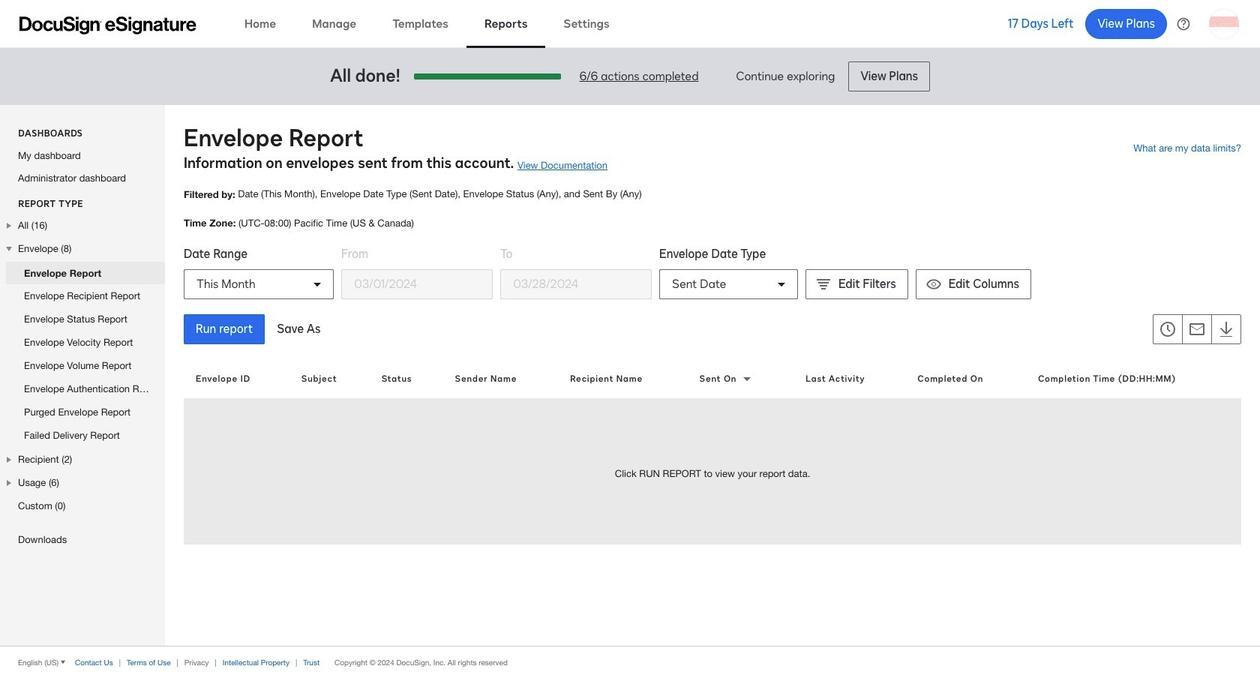 Task type: describe. For each thing, give the bounding box(es) containing it.
primary report detail actions group
[[184, 314, 333, 344]]

secondary report detail actions group
[[1153, 314, 1242, 344]]

docusign esignature image
[[20, 16, 197, 34]]



Task type: vqa. For each thing, say whether or not it's contained in the screenshot.
MM/DD/YYYY 'text field'
yes



Task type: locate. For each thing, give the bounding box(es) containing it.
2 mm/dd/yyyy text field from the left
[[501, 270, 651, 299]]

1 mm/dd/yyyy text field from the left
[[342, 270, 492, 299]]

MM/DD/YYYY text field
[[342, 270, 492, 299], [501, 270, 651, 299]]

0 horizontal spatial mm/dd/yyyy text field
[[342, 270, 492, 299]]

your uploaded profile image image
[[1210, 9, 1240, 39]]

1 horizontal spatial mm/dd/yyyy text field
[[501, 270, 651, 299]]

more info region
[[0, 646, 1261, 678]]



